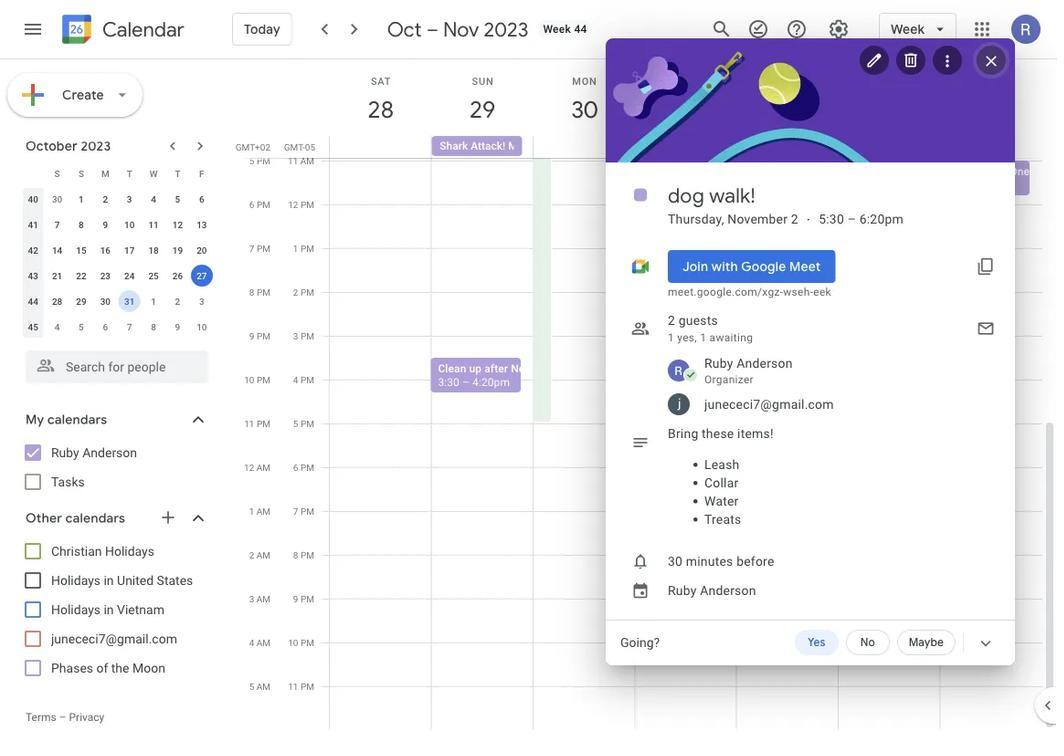Task type: vqa. For each thing, say whether or not it's contained in the screenshot.


Task type: describe. For each thing, give the bounding box(es) containing it.
pm right 5 am
[[301, 682, 314, 693]]

of
[[96, 661, 108, 676]]

16 element
[[94, 239, 116, 261]]

13 element
[[191, 214, 213, 236]]

column header inside october 2023 grid
[[21, 161, 45, 186]]

oct
[[387, 16, 422, 42]]

10 right "november 9" element
[[197, 322, 207, 333]]

3 up 10 element
[[127, 194, 132, 205]]

join with google meet link
[[668, 250, 836, 283]]

sat
[[371, 75, 391, 87]]

0 vertical spatial 5 pm
[[249, 155, 270, 166]]

november 8 element
[[143, 316, 165, 338]]

november 9 element
[[167, 316, 189, 338]]

shark attack! marathon row
[[322, 136, 1057, 158]]

4 for the november 4 element
[[55, 322, 60, 333]]

google
[[741, 259, 786, 275]]

calendar element
[[58, 11, 184, 51]]

terms link
[[26, 712, 56, 725]]

30 link
[[563, 89, 605, 131]]

pm up '3 pm'
[[301, 287, 314, 298]]

24
[[124, 270, 135, 281]]

pm right 1 am
[[301, 506, 314, 517]]

terms
[[26, 712, 56, 725]]

11 right 5 am
[[288, 682, 298, 693]]

2pm ,
[[662, 310, 689, 323]]

23
[[100, 270, 111, 281]]

4:20pm
[[472, 376, 510, 389]]

2 inside "2 guests 1 yes, 1 awaiting"
[[668, 313, 675, 328]]

september 30 element
[[46, 188, 68, 210]]

calendars for other calendars
[[65, 511, 125, 527]]

minutes
[[686, 554, 733, 569]]

oct – nov 2023
[[387, 16, 529, 42]]

show additional actions image
[[977, 635, 995, 653]]

these
[[702, 426, 734, 441]]

12 for 12
[[172, 219, 183, 230]]

other calendars
[[26, 511, 125, 527]]

1 t from the left
[[127, 168, 132, 179]]

add other calendars image
[[159, 509, 177, 527]]

privacy link
[[69, 712, 104, 725]]

1 vertical spatial 10 pm
[[288, 638, 314, 649]]

20 element
[[191, 239, 213, 261]]

row containing 42
[[21, 238, 214, 263]]

6 right 12 am
[[293, 462, 298, 473]]

28 inside october 2023 grid
[[52, 296, 62, 307]]

1 vertical spatial 8 pm
[[293, 550, 314, 561]]

with
[[712, 259, 738, 275]]

1 vertical spatial 11 pm
[[288, 682, 314, 693]]

pm down the 2 pm
[[301, 331, 314, 342]]

9 left 10 element
[[103, 219, 108, 230]]

1 s from the left
[[54, 168, 60, 179]]

pm down gmt+02
[[257, 155, 270, 166]]

15
[[76, 245, 86, 256]]

in for united
[[104, 573, 114, 588]]

eek
[[813, 286, 831, 299]]

row group inside october 2023 grid
[[21, 186, 214, 340]]

my
[[26, 412, 44, 429]]

42
[[28, 245, 38, 256]]

– inside the clean up after netflix binge 3:30 – 4:20pm
[[462, 376, 470, 389]]

create button
[[7, 73, 142, 117]]

0 horizontal spatial 7 pm
[[249, 243, 270, 254]]

27, today element
[[191, 265, 213, 287]]

remade
[[824, 253, 865, 265]]

pm left 12 pm
[[257, 199, 270, 210]]

5 up 12 element
[[175, 194, 180, 205]]

up
[[469, 362, 482, 375]]

pm down '3 pm'
[[301, 375, 314, 386]]

party 4:30 – 5:20pm
[[642, 406, 714, 433]]

shark attack! marathon
[[440, 140, 556, 153]]

am for 1 am
[[257, 506, 270, 517]]

m
[[101, 168, 109, 179]]

28 inside grid
[[367, 95, 393, 125]]

my calendars button
[[4, 406, 227, 435]]

meet.google.com/xgz-wseh-eek
[[668, 286, 831, 299]]

– right oct
[[426, 16, 438, 42]]

1 right yes,
[[700, 332, 707, 344]]

join
[[683, 259, 708, 275]]

1 left yes,
[[668, 332, 674, 344]]

october
[[26, 138, 78, 154]]

november 3 element
[[191, 291, 213, 312]]

united
[[117, 573, 154, 588]]

12 element
[[167, 214, 189, 236]]

2pm
[[662, 310, 684, 323]]

– right terms link
[[59, 712, 66, 725]]

f
[[199, 168, 204, 179]]

ruby anderson, attending, organizer tree item
[[642, 352, 1015, 390]]

2 one from the left
[[1010, 165, 1030, 178]]

31 element
[[118, 291, 140, 312]]

1 horizontal spatial 2023
[[484, 16, 529, 42]]

leash collar water treats
[[704, 457, 741, 527]]

dog walk! thursday, november 2 ⋅ 5:30 – 6:20pm
[[668, 183, 904, 227]]

44 inside row
[[28, 296, 38, 307]]

items!
[[737, 426, 774, 441]]

other calendars list
[[4, 537, 227, 683]]

no button
[[846, 630, 890, 656]]

10 element
[[118, 214, 140, 236]]

anderson inside my calendars list
[[82, 445, 137, 461]]

8 right the november 3 element
[[249, 287, 254, 298]]

12 pm
[[288, 199, 314, 210]]

11 am
[[288, 155, 314, 166]]

maybe
[[909, 636, 944, 650]]

7 right 20 'element'
[[249, 243, 254, 254]]

pm left '3 pm'
[[257, 331, 270, 342]]

party for party 4:30 – 5:20pm
[[642, 406, 668, 419]]

dog walk! heading
[[668, 183, 755, 208]]

pm right 4 am
[[301, 638, 314, 649]]

1 inside the november 1 element
[[151, 296, 156, 307]]

other calendars button
[[4, 504, 227, 534]]

meet.google.com/xgz-
[[668, 286, 783, 299]]

maybe button
[[897, 630, 956, 656]]

leash
[[704, 457, 740, 472]]

today
[[244, 21, 280, 37]]

row containing 43
[[21, 263, 214, 289]]

2 am
[[249, 550, 270, 561]]

shark
[[440, 140, 468, 153]]

1 vertical spatial ruby anderson
[[668, 583, 756, 598]]

8 right 2 am
[[293, 550, 298, 561]]

november
[[728, 212, 788, 227]]

ceci one on one 11 – 11:50am
[[947, 165, 1030, 191]]

6 inside november 6 element
[[103, 322, 108, 333]]

11 inside ceci one on one 11 – 11:50am
[[947, 179, 960, 191]]

going?
[[620, 636, 660, 651]]

11:50am
[[973, 179, 1016, 191]]

5 down 4 am
[[249, 682, 254, 693]]

holidays in united states
[[51, 573, 193, 588]]

30 element
[[94, 291, 116, 312]]

november 7 element
[[118, 316, 140, 338]]

30 inside mon 30
[[570, 95, 596, 125]]

30 for 30 element
[[100, 296, 111, 307]]

8 up 15 element
[[79, 219, 84, 230]]

calendars for my calendars
[[47, 412, 107, 429]]

0 horizontal spatial 10 pm
[[244, 375, 270, 386]]

19 element
[[167, 239, 189, 261]]

row containing 41
[[21, 212, 214, 238]]

binge
[[547, 362, 575, 375]]

week for week 44
[[543, 23, 571, 36]]

6 cell from the left
[[940, 136, 1042, 158]]

shark attack! marathon button
[[432, 136, 556, 156]]

2 vertical spatial anderson
[[700, 583, 756, 598]]

8 right 'november 7' element
[[151, 322, 156, 333]]

ruby anderson inside my calendars list
[[51, 445, 137, 461]]

2 t from the left
[[175, 168, 180, 179]]

terms – privacy
[[26, 712, 104, 725]]

pm up 12 am
[[257, 418, 270, 429]]

2 inside dog walk! thursday, november 2 ⋅ 5:30 – 6:20pm
[[791, 212, 798, 227]]

party for party
[[662, 297, 688, 309]]

my calendars list
[[4, 439, 227, 497]]

4 up 11 element
[[151, 194, 156, 205]]

collar
[[704, 476, 739, 491]]

gmt-
[[284, 142, 305, 153]]

12 am
[[244, 462, 270, 473]]

clean
[[438, 362, 466, 375]]

24 element
[[118, 265, 140, 287]]

sat 28
[[367, 75, 393, 125]]

4:30
[[642, 420, 663, 433]]

before
[[737, 554, 774, 569]]

7 right 41
[[55, 219, 60, 230]]

26
[[172, 270, 183, 281]]

11 up 12 am
[[244, 418, 254, 429]]

office
[[758, 253, 788, 265]]

43
[[28, 270, 38, 281]]

pm left 1 pm
[[257, 243, 270, 254]]

25
[[148, 270, 159, 281]]

1 horizontal spatial ruby
[[668, 583, 697, 598]]

states
[[157, 573, 193, 588]]

sun
[[472, 75, 494, 87]]

5 down 4 pm
[[293, 418, 298, 429]]

6 left 12 pm
[[249, 199, 254, 210]]

22 element
[[70, 265, 92, 287]]

⋅
[[806, 212, 812, 227]]

week 44
[[543, 23, 587, 36]]

in for vietnam
[[104, 603, 114, 618]]

yes,
[[677, 332, 697, 344]]

21 element
[[46, 265, 68, 287]]

junececi7@gmail.com inside other calendars list
[[51, 632, 177, 647]]

– inside dog walk! thursday, november 2 ⋅ 5:30 – 6:20pm
[[848, 212, 856, 227]]

am for 4 am
[[257, 638, 270, 649]]

5 inside november 5 element
[[79, 322, 84, 333]]

9 right 3 am
[[293, 594, 298, 605]]

14 element
[[46, 239, 68, 261]]

30 for 30 minutes before
[[668, 554, 683, 569]]

holidays for united
[[51, 573, 101, 588]]

Search for people text field
[[37, 351, 197, 384]]

pm right 3 am
[[301, 594, 314, 605]]

21
[[52, 270, 62, 281]]

november 5 element
[[70, 316, 92, 338]]

0 vertical spatial 8 pm
[[249, 287, 270, 298]]



Task type: locate. For each thing, give the bounding box(es) containing it.
0 vertical spatial anderson
[[737, 356, 793, 371]]

settings menu image
[[828, 18, 850, 40]]

attack!
[[471, 140, 506, 153]]

main drawer image
[[22, 18, 44, 40]]

4 row from the top
[[21, 238, 214, 263]]

7 pm left 1 pm
[[249, 243, 270, 254]]

pm left the 2 pm
[[257, 287, 270, 298]]

1 vertical spatial 44
[[28, 296, 38, 307]]

ceci
[[947, 165, 969, 178]]

0 horizontal spatial 6 pm
[[249, 199, 270, 210]]

0 horizontal spatial 12
[[172, 219, 183, 230]]

14
[[52, 245, 62, 256]]

delete event image
[[902, 51, 920, 69]]

2 down 'm'
[[103, 194, 108, 205]]

0 vertical spatial ruby anderson
[[51, 445, 137, 461]]

in
[[104, 573, 114, 588], [104, 603, 114, 618]]

30 for september 30 element at the top left
[[52, 194, 62, 205]]

1 vertical spatial calendars
[[65, 511, 125, 527]]

0 vertical spatial junececi7@gmail.com
[[704, 397, 834, 412]]

junececi7@gmail.com tree item
[[642, 390, 1015, 419]]

0 horizontal spatial 9 pm
[[249, 331, 270, 342]]

thursday,
[[668, 212, 724, 227]]

0 horizontal spatial 29
[[76, 296, 86, 307]]

29 inside grid
[[468, 95, 494, 125]]

am up 2 am
[[257, 506, 270, 517]]

1 vertical spatial 5 pm
[[293, 418, 314, 429]]

calendars inside my calendars dropdown button
[[47, 412, 107, 429]]

anderson down 30 minutes before in the right bottom of the page
[[700, 583, 756, 598]]

1 vertical spatial ruby
[[51, 445, 79, 461]]

6
[[199, 194, 204, 205], [249, 199, 254, 210], [103, 322, 108, 333], [293, 462, 298, 473]]

3
[[127, 194, 132, 205], [199, 296, 204, 307], [293, 331, 298, 342], [249, 594, 254, 605]]

1 horizontal spatial ruby anderson
[[668, 583, 756, 598]]

11 pm
[[244, 418, 270, 429], [288, 682, 314, 693]]

organizer
[[704, 374, 754, 387]]

week for week
[[891, 21, 925, 37]]

0 vertical spatial 6 pm
[[249, 199, 270, 210]]

grid containing 28
[[234, 59, 1057, 732]]

6 pm right 12 am
[[293, 462, 314, 473]]

11 inside row
[[148, 219, 159, 230]]

gmt-05
[[284, 142, 315, 153]]

22
[[76, 270, 86, 281]]

0 vertical spatial in
[[104, 573, 114, 588]]

one up 11:50am
[[972, 165, 992, 178]]

5 cell from the left
[[838, 136, 940, 158]]

other
[[26, 511, 62, 527]]

44
[[574, 23, 587, 36], [28, 296, 38, 307]]

fri
[[984, 75, 1000, 87]]

ruby inside ruby anderson organizer
[[704, 356, 733, 371]]

11
[[288, 155, 298, 166], [947, 179, 960, 191], [148, 219, 159, 230], [244, 418, 254, 429], [288, 682, 298, 693]]

29 inside row
[[76, 296, 86, 307]]

0 vertical spatial 12
[[288, 199, 298, 210]]

junececi7@gmail.com up "phases of the moon" on the bottom
[[51, 632, 177, 647]]

pm up 1 pm
[[301, 199, 314, 210]]

bring these items!
[[668, 426, 774, 441]]

christian holidays
[[51, 544, 154, 559]]

4 pm
[[293, 375, 314, 386]]

am up 3 am
[[257, 550, 270, 561]]

guests
[[679, 313, 718, 328]]

4 for 4 pm
[[293, 375, 298, 386]]

17
[[124, 245, 135, 256]]

3 for 3 pm
[[293, 331, 298, 342]]

44 left 28 element on the left of page
[[28, 296, 38, 307]]

guests tree
[[598, 352, 1015, 419]]

– inside ceci one on one 11 – 11:50am
[[962, 179, 970, 191]]

31 cell
[[117, 289, 142, 314]]

12 for 12 pm
[[288, 199, 298, 210]]

party
[[662, 297, 688, 309], [642, 406, 668, 419]]

15 element
[[70, 239, 92, 261]]

1 vertical spatial 29
[[76, 296, 86, 307]]

2 horizontal spatial 12
[[288, 199, 298, 210]]

row containing s
[[21, 161, 214, 186]]

1 vertical spatial 9 pm
[[293, 594, 314, 605]]

0 horizontal spatial 11 pm
[[244, 418, 270, 429]]

am for 12 am
[[257, 462, 270, 473]]

grid
[[234, 59, 1057, 732]]

ruby anderson down minutes
[[668, 583, 756, 598]]

2 vertical spatial ruby
[[668, 583, 697, 598]]

gmt+02
[[235, 142, 270, 153]]

1 horizontal spatial 29
[[468, 95, 494, 125]]

cell up dog walk! thursday, november 2 ⋅ 5:30 – 6:20pm
[[737, 136, 838, 158]]

3 cell from the left
[[635, 136, 737, 158]]

0 vertical spatial holidays
[[105, 544, 154, 559]]

anderson inside ruby anderson organizer
[[737, 356, 793, 371]]

1 horizontal spatial one
[[1010, 165, 1030, 178]]

pm right 2 am
[[301, 550, 314, 561]]

moon
[[132, 661, 165, 676]]

9 right "november 10" element
[[249, 331, 254, 342]]

cell down 30 link
[[533, 136, 635, 158]]

row containing 45
[[21, 314, 214, 340]]

6 row from the top
[[21, 289, 214, 314]]

12
[[288, 199, 298, 210], [172, 219, 183, 230], [244, 462, 254, 473]]

marathon
[[508, 140, 556, 153]]

am down 05
[[300, 155, 314, 166]]

row containing 44
[[21, 289, 214, 314]]

row group containing 40
[[21, 186, 214, 340]]

in left united
[[104, 573, 114, 588]]

nov
[[443, 16, 479, 42]]

party up 2pm ,
[[662, 297, 688, 309]]

5:30
[[819, 212, 844, 227]]

1 down 12 am
[[249, 506, 254, 517]]

7 right 1 am
[[293, 506, 298, 517]]

mon
[[572, 75, 597, 87]]

1 vertical spatial 7 pm
[[293, 506, 314, 517]]

0 horizontal spatial 28
[[52, 296, 62, 307]]

1
[[79, 194, 84, 205], [293, 243, 298, 254], [151, 296, 156, 307], [668, 332, 674, 344], [700, 332, 707, 344], [249, 506, 254, 517]]

office hours remade button
[[735, 248, 865, 336]]

am down 2 am
[[257, 594, 270, 605]]

11 pm right 5 am
[[288, 682, 314, 693]]

0 vertical spatial party
[[662, 297, 688, 309]]

0 vertical spatial calendars
[[47, 412, 107, 429]]

2 vertical spatial holidays
[[51, 603, 101, 618]]

ruby inside my calendars list
[[51, 445, 79, 461]]

5 pm down 4 pm
[[293, 418, 314, 429]]

8 pm right 2 am
[[293, 550, 314, 561]]

pm down 4 pm
[[301, 418, 314, 429]]

1 horizontal spatial 8 pm
[[293, 550, 314, 561]]

12 up 1 am
[[244, 462, 254, 473]]

1 horizontal spatial s
[[79, 168, 84, 179]]

30 left minutes
[[668, 554, 683, 569]]

27 cell
[[190, 263, 214, 289]]

row containing 40
[[21, 186, 214, 212]]

28 link
[[360, 89, 402, 131]]

7 pm right 1 am
[[293, 506, 314, 517]]

0 horizontal spatial one
[[972, 165, 992, 178]]

10 left 11 element
[[124, 219, 135, 230]]

2 s from the left
[[79, 168, 84, 179]]

2 inside november 2 element
[[175, 296, 180, 307]]

1 horizontal spatial junececi7@gmail.com
[[704, 397, 834, 412]]

12 for 12 am
[[244, 462, 254, 473]]

2 cell from the left
[[533, 136, 635, 158]]

the
[[111, 661, 129, 676]]

26 element
[[167, 265, 189, 287]]

4 for 4 am
[[249, 638, 254, 649]]

5 down gmt+02
[[249, 155, 254, 166]]

28 element
[[46, 291, 68, 312]]

after
[[484, 362, 508, 375]]

2 vertical spatial 12
[[244, 462, 254, 473]]

29 link
[[462, 89, 504, 131]]

holidays for vietnam
[[51, 603, 101, 618]]

3 for 3 am
[[249, 594, 254, 605]]

today button
[[232, 7, 292, 51]]

1 vertical spatial 28
[[52, 296, 62, 307]]

november 2 element
[[167, 291, 189, 312]]

cell
[[330, 136, 432, 158], [533, 136, 635, 158], [635, 136, 737, 158], [737, 136, 838, 158], [838, 136, 940, 158], [940, 136, 1042, 158]]

in left vietnam
[[104, 603, 114, 618]]

3 down the 2 pm
[[293, 331, 298, 342]]

1 vertical spatial holidays
[[51, 573, 101, 588]]

2 in from the top
[[104, 603, 114, 618]]

3 for the november 3 element
[[199, 296, 204, 307]]

0 horizontal spatial junececi7@gmail.com
[[51, 632, 177, 647]]

5 right the november 4 element
[[79, 322, 84, 333]]

pm right 12 am
[[301, 462, 314, 473]]

3 inside the november 3 element
[[199, 296, 204, 307]]

am up 1 am
[[257, 462, 270, 473]]

,
[[684, 310, 686, 323]]

29 down sun
[[468, 95, 494, 125]]

45
[[28, 322, 38, 333]]

30 down mon
[[570, 95, 596, 125]]

0 horizontal spatial ruby anderson
[[51, 445, 137, 461]]

walk!
[[709, 183, 755, 208]]

20
[[197, 245, 207, 256]]

2 up 3 am
[[249, 550, 254, 561]]

6 down f
[[199, 194, 204, 205]]

calendars right my
[[47, 412, 107, 429]]

1 vertical spatial 2023
[[81, 138, 111, 154]]

4 cell from the left
[[737, 136, 838, 158]]

ruby down minutes
[[668, 583, 697, 598]]

7 inside 'november 7' element
[[127, 322, 132, 333]]

2 guests 1 yes, 1 awaiting
[[668, 313, 753, 344]]

1 pm
[[293, 243, 314, 254]]

october 2023 grid
[[17, 161, 214, 340]]

bring
[[668, 426, 698, 441]]

2 left the november 3 element
[[175, 296, 180, 307]]

10 pm
[[244, 375, 270, 386], [288, 638, 314, 649]]

1 vertical spatial anderson
[[82, 445, 137, 461]]

ruby
[[704, 356, 733, 371], [51, 445, 79, 461], [668, 583, 697, 598]]

0 horizontal spatial 44
[[28, 296, 38, 307]]

2 left '⋅'
[[791, 212, 798, 227]]

5
[[249, 155, 254, 166], [175, 194, 180, 205], [79, 322, 84, 333], [293, 418, 298, 429], [249, 682, 254, 693]]

0 vertical spatial 9 pm
[[249, 331, 270, 342]]

2023 up 'm'
[[81, 138, 111, 154]]

1 horizontal spatial 10 pm
[[288, 638, 314, 649]]

3 am
[[249, 594, 270, 605]]

row group
[[21, 186, 214, 340]]

29 element
[[70, 291, 92, 312]]

october 2023
[[26, 138, 111, 154]]

30 minutes before
[[668, 554, 774, 569]]

05
[[305, 142, 315, 153]]

1 row from the top
[[21, 161, 214, 186]]

holidays down christian
[[51, 573, 101, 588]]

0 horizontal spatial 5 pm
[[249, 155, 270, 166]]

netflix
[[511, 362, 544, 375]]

1 horizontal spatial 9 pm
[[293, 594, 314, 605]]

1 down 12 pm
[[293, 243, 298, 254]]

17 element
[[118, 239, 140, 261]]

– down up
[[462, 376, 470, 389]]

november 10 element
[[191, 316, 213, 338]]

ruby up 'organizer'
[[704, 356, 733, 371]]

week
[[891, 21, 925, 37], [543, 23, 571, 36]]

– inside party 4:30 – 5:20pm
[[666, 420, 673, 433]]

0 horizontal spatial ruby
[[51, 445, 79, 461]]

1 right 31 cell at the left
[[151, 296, 156, 307]]

30
[[570, 95, 596, 125], [52, 194, 62, 205], [100, 296, 111, 307], [668, 554, 683, 569]]

calendar heading
[[99, 17, 184, 42]]

0 horizontal spatial 8 pm
[[249, 287, 270, 298]]

one right the on
[[1010, 165, 1030, 178]]

am for 11 am
[[300, 155, 314, 166]]

clean up after netflix binge 3:30 – 4:20pm
[[438, 362, 575, 389]]

10 pm left 4 pm
[[244, 375, 270, 386]]

row
[[21, 161, 214, 186], [21, 186, 214, 212], [21, 212, 214, 238], [21, 238, 214, 263], [21, 263, 214, 289], [21, 289, 214, 314], [21, 314, 214, 340]]

0 vertical spatial ruby
[[704, 356, 733, 371]]

s up september 30 element at the top left
[[54, 168, 60, 179]]

sun 29
[[468, 75, 494, 125]]

6:20pm
[[860, 212, 904, 227]]

1 horizontal spatial 5 pm
[[293, 418, 314, 429]]

9 right november 8 element
[[175, 322, 180, 333]]

2023
[[484, 16, 529, 42], [81, 138, 111, 154]]

1 vertical spatial in
[[104, 603, 114, 618]]

0 horizontal spatial week
[[543, 23, 571, 36]]

join with google meet
[[683, 259, 821, 275]]

1 horizontal spatial 12
[[244, 462, 254, 473]]

23 element
[[94, 265, 116, 287]]

3 right november 2 element
[[199, 296, 204, 307]]

junececi7@gmail.com inside tree item
[[704, 397, 834, 412]]

calendar
[[102, 17, 184, 42]]

calendars inside other calendars dropdown button
[[65, 511, 125, 527]]

column header
[[21, 161, 45, 186]]

0 horizontal spatial t
[[127, 168, 132, 179]]

None search field
[[0, 344, 227, 384]]

am for 5 am
[[257, 682, 270, 693]]

0 vertical spatial 10 pm
[[244, 375, 270, 386]]

november 4 element
[[46, 316, 68, 338]]

0 vertical spatial 11 pm
[[244, 418, 270, 429]]

30 inside september 30 element
[[52, 194, 62, 205]]

1 one from the left
[[972, 165, 992, 178]]

25 element
[[143, 265, 165, 287]]

2 horizontal spatial ruby
[[704, 356, 733, 371]]

awaiting
[[710, 332, 753, 344]]

week inside dropdown button
[[891, 21, 925, 37]]

1 horizontal spatial week
[[891, 21, 925, 37]]

on
[[995, 165, 1007, 178]]

party inside party 4:30 – 5:20pm
[[642, 406, 668, 419]]

no
[[860, 636, 875, 650]]

cell up the on
[[940, 136, 1042, 158]]

1 horizontal spatial 11 pm
[[288, 682, 314, 693]]

7 row from the top
[[21, 314, 214, 340]]

0 vertical spatial 28
[[367, 95, 393, 125]]

– right 5:30
[[848, 212, 856, 227]]

1 horizontal spatial 28
[[367, 95, 393, 125]]

ruby anderson organizer
[[704, 356, 793, 387]]

44 up mon
[[574, 23, 587, 36]]

junececi7@gmail.com up items!
[[704, 397, 834, 412]]

3 row from the top
[[21, 212, 214, 238]]

anderson up 'organizer'
[[737, 356, 793, 371]]

1 horizontal spatial 6 pm
[[293, 462, 314, 473]]

10 left 4 pm
[[244, 375, 254, 386]]

12 right 11 element
[[172, 219, 183, 230]]

holidays in vietnam
[[51, 603, 164, 618]]

pm up the 2 pm
[[301, 243, 314, 254]]

12 down '11 am'
[[288, 199, 298, 210]]

am for 3 am
[[257, 594, 270, 605]]

29 right 28 element on the left of page
[[76, 296, 86, 307]]

pm left 4 pm
[[257, 375, 270, 386]]

1 horizontal spatial 44
[[574, 23, 587, 36]]

0 vertical spatial 7 pm
[[249, 243, 270, 254]]

18 element
[[143, 239, 165, 261]]

4 down 3 am
[[249, 638, 254, 649]]

28 left 29 element
[[52, 296, 62, 307]]

10 right 4 am
[[288, 638, 298, 649]]

0 vertical spatial 2023
[[484, 16, 529, 42]]

1 horizontal spatial t
[[175, 168, 180, 179]]

27
[[197, 270, 207, 281]]

1 in from the top
[[104, 573, 114, 588]]

18
[[148, 245, 159, 256]]

30 inside 30 element
[[100, 296, 111, 307]]

christian
[[51, 544, 102, 559]]

1 am
[[249, 506, 270, 517]]

11 pm up 12 am
[[244, 418, 270, 429]]

7 pm
[[249, 243, 270, 254], [293, 506, 314, 517]]

november 6 element
[[94, 316, 116, 338]]

1 vertical spatial 12
[[172, 219, 183, 230]]

11 element
[[143, 214, 165, 236]]

12 inside row
[[172, 219, 183, 230]]

6 right november 5 element
[[103, 322, 108, 333]]

5 row from the top
[[21, 263, 214, 289]]

2 pm
[[293, 287, 314, 298]]

0 horizontal spatial 2023
[[81, 138, 111, 154]]

week up mon 30
[[543, 23, 571, 36]]

am for 2 am
[[257, 550, 270, 561]]

5:20pm
[[676, 420, 714, 433]]

1 vertical spatial junececi7@gmail.com
[[51, 632, 177, 647]]

1 cell from the left
[[330, 136, 432, 158]]

2 row from the top
[[21, 186, 214, 212]]

0 vertical spatial 44
[[574, 23, 587, 36]]

vietnam
[[117, 603, 164, 618]]

1 right september 30 element at the top left
[[79, 194, 84, 205]]

w
[[150, 168, 158, 179]]

november 1 element
[[143, 291, 165, 312]]

am down 4 am
[[257, 682, 270, 693]]

calendars
[[47, 412, 107, 429], [65, 511, 125, 527]]

2 up '3 pm'
[[293, 287, 298, 298]]

1 vertical spatial 6 pm
[[293, 462, 314, 473]]

1 horizontal spatial 7 pm
[[293, 506, 314, 517]]

privacy
[[69, 712, 104, 725]]

0 horizontal spatial s
[[54, 168, 60, 179]]

13
[[197, 219, 207, 230]]

water
[[704, 494, 739, 509]]

29
[[468, 95, 494, 125], [76, 296, 86, 307]]

11 down 'gmt-'
[[288, 155, 298, 166]]

– down ceci
[[962, 179, 970, 191]]

1 vertical spatial party
[[642, 406, 668, 419]]

30 right 29 element
[[100, 296, 111, 307]]

one
[[972, 165, 992, 178], [1010, 165, 1030, 178]]

mon 30
[[570, 75, 597, 125]]

0 vertical spatial 29
[[468, 95, 494, 125]]

t
[[127, 168, 132, 179], [175, 168, 180, 179]]

holidays down 'holidays in united states'
[[51, 603, 101, 618]]

yes
[[808, 636, 826, 650]]

junececi7@gmail.com
[[704, 397, 834, 412], [51, 632, 177, 647]]



